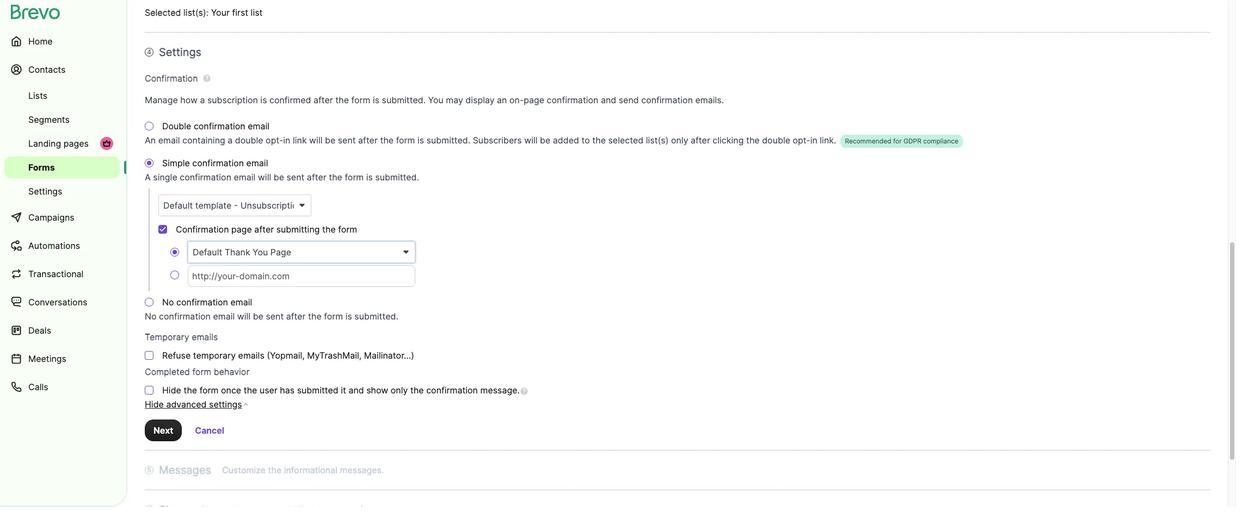Task type: vqa. For each thing, say whether or not it's contained in the screenshot.
view,
no



Task type: describe. For each thing, give the bounding box(es) containing it.
added
[[553, 135, 579, 146]]

to
[[582, 135, 590, 146]]

email down 'double'
[[158, 135, 180, 146]]

advanced
[[166, 399, 207, 410]]

submitted
[[297, 385, 338, 396]]

2 double from the left
[[762, 135, 790, 146]]

selected
[[145, 7, 181, 18]]

submitting
[[276, 224, 320, 235]]

2 in from the left
[[810, 135, 817, 146]]

2 opt- from the left
[[793, 135, 810, 146]]

campaigns link
[[4, 205, 120, 231]]

confirmation for confirmation page after submitting the form
[[176, 224, 229, 235]]

simple
[[162, 158, 190, 169]]

0 horizontal spatial emails
[[192, 332, 218, 343]]

link
[[293, 135, 307, 146]]

1 opt- from the left
[[266, 135, 283, 146]]

landing pages link
[[4, 133, 120, 155]]

you
[[428, 95, 444, 106]]

double
[[162, 121, 191, 132]]

it
[[341, 385, 346, 396]]

behavior
[[214, 367, 249, 378]]

once
[[221, 385, 241, 396]]

left___rvooi image
[[102, 139, 111, 148]]

single
[[153, 172, 177, 183]]

emails.
[[695, 95, 724, 106]]

calls link
[[4, 374, 120, 401]]

message.
[[480, 385, 520, 396]]

calls
[[28, 382, 48, 393]]

email for simple confirmation email
[[246, 158, 268, 169]]

be left added
[[540, 135, 550, 146]]

contacts link
[[4, 57, 120, 83]]

email for double confirmation email
[[248, 121, 269, 132]]

meetings
[[28, 354, 66, 365]]

containing
[[182, 135, 225, 146]]

deals link
[[4, 318, 120, 344]]

forms
[[28, 162, 55, 173]]

1 horizontal spatial a
[[228, 135, 233, 146]]

refuse temporary emails (yopmail, mytrashmail, mailinator…)
[[162, 351, 414, 361]]

0 horizontal spatial and
[[349, 385, 364, 396]]

no confirmation email
[[162, 297, 252, 308]]

clicking
[[713, 135, 744, 146]]

settings
[[209, 399, 242, 410]]

email for no confirmation email
[[230, 297, 252, 308]]

lists
[[28, 90, 47, 101]]

list
[[251, 7, 263, 18]]

1 horizontal spatial sent
[[287, 172, 304, 183]]

next
[[153, 425, 173, 436]]

subscription
[[207, 95, 258, 106]]

0 horizontal spatial a
[[200, 95, 205, 106]]

be up the refuse temporary emails (yopmail, mytrashmail, mailinator…)
[[253, 311, 263, 322]]

4
[[147, 48, 151, 56]]

compliance
[[923, 137, 959, 145]]

segments link
[[4, 109, 120, 131]]

selected list(s): your first list
[[145, 7, 263, 18]]

no for no confirmation email will be sent after the form is submitted.
[[145, 311, 157, 322]]

conversations link
[[4, 290, 120, 316]]

1 double from the left
[[235, 135, 263, 146]]

meetings link
[[4, 346, 120, 372]]

0 horizontal spatial sent
[[266, 311, 284, 322]]

recommended for gdpr compliance
[[845, 137, 959, 145]]

informational
[[284, 465, 337, 476]]

simple confirmation email
[[162, 158, 268, 169]]

(yopmail,
[[267, 351, 305, 361]]

mytrashmail,
[[307, 351, 362, 361]]

no for no confirmation email
[[162, 297, 174, 308]]

selected
[[608, 135, 643, 146]]

be up the confirmation page after submitting the form
[[274, 172, 284, 183]]

on-
[[509, 95, 524, 106]]

automations
[[28, 241, 80, 251]]

email down simple confirmation email
[[234, 172, 255, 183]]

for
[[893, 137, 902, 145]]

no confirmation email will be sent after the form is submitted.
[[145, 311, 398, 322]]

transactional
[[28, 269, 83, 280]]

manage how a subscription is confirmed after the form is submitted. you may display an on-page confirmation and send confirmation emails.
[[145, 95, 724, 106]]

be right link
[[325, 135, 335, 146]]

lists link
[[4, 85, 120, 107]]

campaigns
[[28, 212, 74, 223]]

first
[[232, 7, 248, 18]]

subscribers
[[473, 135, 522, 146]]

0 horizontal spatial page
[[231, 224, 252, 235]]

your
[[211, 7, 230, 18]]

may
[[446, 95, 463, 106]]



Task type: locate. For each thing, give the bounding box(es) containing it.
http://your-domain.com text field
[[188, 266, 415, 287]]

home link
[[4, 28, 120, 54]]

in left link.
[[810, 135, 817, 146]]

and right it
[[349, 385, 364, 396]]

1 horizontal spatial double
[[762, 135, 790, 146]]

email
[[248, 121, 269, 132], [158, 135, 180, 146], [246, 158, 268, 169], [234, 172, 255, 183], [230, 297, 252, 308], [213, 311, 235, 322]]

contacts
[[28, 64, 66, 75]]

0 vertical spatial settings
[[159, 46, 201, 59]]

hide down completed
[[162, 385, 181, 396]]

a single confirmation email will be sent after the form is submitted.
[[145, 172, 419, 183]]

5
[[147, 466, 151, 474]]

1 vertical spatial only
[[391, 385, 408, 396]]

double confirmation email
[[162, 121, 269, 132]]

confirmation for confirmation
[[145, 73, 198, 84]]

0 vertical spatial no
[[162, 297, 174, 308]]

pages
[[64, 138, 89, 149]]

email up a single confirmation email will be sent after the form is submitted.
[[246, 158, 268, 169]]

2 vertical spatial sent
[[266, 311, 284, 322]]

an
[[497, 95, 507, 106]]

hide advanced settings
[[145, 399, 242, 410]]

hide up next
[[145, 399, 164, 410]]

1 horizontal spatial and
[[601, 95, 616, 106]]

emails
[[192, 332, 218, 343], [238, 351, 264, 361]]

temporary emails
[[145, 332, 218, 343]]

customize
[[222, 465, 266, 476]]

1 vertical spatial a
[[228, 135, 233, 146]]

page
[[524, 95, 544, 106], [231, 224, 252, 235]]

1 vertical spatial confirmation
[[176, 224, 229, 235]]

messages
[[159, 464, 211, 477]]

user
[[260, 385, 278, 396]]

customize the informational messages.
[[222, 465, 384, 476]]

settings down forms
[[28, 186, 62, 197]]

messages.
[[340, 465, 384, 476]]

1 vertical spatial emails
[[238, 351, 264, 361]]

1 horizontal spatial settings
[[159, 46, 201, 59]]

opt-
[[266, 135, 283, 146], [793, 135, 810, 146]]

1 horizontal spatial only
[[671, 135, 688, 146]]

send
[[619, 95, 639, 106]]

transactional link
[[4, 261, 120, 287]]

completed
[[145, 367, 190, 378]]

in left link
[[283, 135, 290, 146]]

no
[[162, 297, 174, 308], [145, 311, 157, 322]]

email down subscription
[[248, 121, 269, 132]]

emails up temporary
[[192, 332, 218, 343]]

1 horizontal spatial in
[[810, 135, 817, 146]]

sent right link
[[338, 135, 356, 146]]

1 horizontal spatial page
[[524, 95, 544, 106]]

email up no confirmation email will be sent after the form is submitted.
[[230, 297, 252, 308]]

0 vertical spatial a
[[200, 95, 205, 106]]

a down double confirmation email
[[228, 135, 233, 146]]

will down simple confirmation email
[[258, 172, 271, 183]]

1 vertical spatial settings
[[28, 186, 62, 197]]

has
[[280, 385, 295, 396]]

will
[[309, 135, 322, 146], [524, 135, 538, 146], [258, 172, 271, 183], [237, 311, 250, 322]]

0 horizontal spatial only
[[391, 385, 408, 396]]

be
[[325, 135, 335, 146], [540, 135, 550, 146], [274, 172, 284, 183], [253, 311, 263, 322]]

confirmation
[[547, 95, 598, 106], [641, 95, 693, 106], [194, 121, 245, 132], [192, 158, 244, 169], [180, 172, 231, 183], [176, 297, 228, 308], [159, 311, 211, 322], [426, 385, 478, 396]]

temporary
[[145, 332, 189, 343]]

confirmation
[[145, 73, 198, 84], [176, 224, 229, 235]]

email for no confirmation email will be sent after the form is submitted.
[[213, 311, 235, 322]]

1 vertical spatial and
[[349, 385, 364, 396]]

0 horizontal spatial no
[[145, 311, 157, 322]]

an
[[145, 135, 156, 146]]

landing pages
[[28, 138, 89, 149]]

confirmed
[[269, 95, 311, 106]]

and
[[601, 95, 616, 106], [349, 385, 364, 396]]

list(s)
[[646, 135, 669, 146]]

0 vertical spatial hide
[[162, 385, 181, 396]]

0 vertical spatial and
[[601, 95, 616, 106]]

1 vertical spatial sent
[[287, 172, 304, 183]]

will down "no confirmation email"
[[237, 311, 250, 322]]

will right subscribers
[[524, 135, 538, 146]]

0 vertical spatial only
[[671, 135, 688, 146]]

1 vertical spatial hide
[[145, 399, 164, 410]]

confirmation page after submitting the form
[[176, 224, 357, 235]]

0 vertical spatial page
[[524, 95, 544, 106]]

0 horizontal spatial opt-
[[266, 135, 283, 146]]

link.
[[820, 135, 836, 146]]

cancel
[[195, 425, 224, 436]]

only
[[671, 135, 688, 146], [391, 385, 408, 396]]

a
[[200, 95, 205, 106], [228, 135, 233, 146]]

sent up the (yopmail,
[[266, 311, 284, 322]]

segments
[[28, 114, 70, 125]]

1 vertical spatial page
[[231, 224, 252, 235]]

next button
[[145, 420, 182, 442]]

hide for hide the form once the user has submitted it and show only the confirmation message.
[[162, 385, 181, 396]]

emails up behavior
[[238, 351, 264, 361]]

double right clicking
[[762, 135, 790, 146]]

deals
[[28, 325, 51, 336]]

only right show
[[391, 385, 408, 396]]

double
[[235, 135, 263, 146], [762, 135, 790, 146]]

only right list(s)
[[671, 135, 688, 146]]

0 vertical spatial emails
[[192, 332, 218, 343]]

home
[[28, 36, 53, 47]]

hide the form once the user has submitted it and show only the confirmation message.
[[162, 385, 520, 396]]

mailinator…)
[[364, 351, 414, 361]]

an email containing a double opt-in link will be sent after the form is submitted. subscribers will be added to the selected list(s) only after clicking the double opt-in link.
[[145, 135, 836, 146]]

0 vertical spatial confirmation
[[145, 73, 198, 84]]

display
[[466, 95, 495, 106]]

how
[[180, 95, 198, 106]]

double down double confirmation email
[[235, 135, 263, 146]]

settings right 4
[[159, 46, 201, 59]]

settings link
[[4, 181, 120, 202]]

0 vertical spatial sent
[[338, 135, 356, 146]]

gdpr
[[904, 137, 921, 145]]

settings
[[159, 46, 201, 59], [28, 186, 62, 197]]

1 vertical spatial no
[[145, 311, 157, 322]]

and left send
[[601, 95, 616, 106]]

0 horizontal spatial double
[[235, 135, 263, 146]]

sent down link
[[287, 172, 304, 183]]

manage
[[145, 95, 178, 106]]

1 horizontal spatial opt-
[[793, 135, 810, 146]]

opt- left link
[[266, 135, 283, 146]]

landing
[[28, 138, 61, 149]]

a
[[145, 172, 151, 183]]

cancel button
[[186, 420, 233, 442]]

hide for hide advanced settings
[[145, 399, 164, 410]]

0 horizontal spatial settings
[[28, 186, 62, 197]]

refuse
[[162, 351, 191, 361]]

temporary
[[193, 351, 236, 361]]

automations link
[[4, 233, 120, 259]]

a right how
[[200, 95, 205, 106]]

forms link
[[4, 157, 120, 179]]

2 horizontal spatial sent
[[338, 135, 356, 146]]

opt- left link.
[[793, 135, 810, 146]]

completed form behavior
[[145, 367, 249, 378]]

conversations
[[28, 297, 87, 308]]

email down "no confirmation email"
[[213, 311, 235, 322]]

1 horizontal spatial no
[[162, 297, 174, 308]]

after
[[314, 95, 333, 106], [358, 135, 378, 146], [691, 135, 710, 146], [307, 172, 326, 183], [254, 224, 274, 235], [286, 311, 306, 322]]

1 horizontal spatial emails
[[238, 351, 264, 361]]

will right link
[[309, 135, 322, 146]]

show
[[366, 385, 388, 396]]

1 in from the left
[[283, 135, 290, 146]]

the
[[335, 95, 349, 106], [380, 135, 394, 146], [592, 135, 606, 146], [746, 135, 760, 146], [329, 172, 342, 183], [322, 224, 336, 235], [308, 311, 322, 322], [184, 385, 197, 396], [244, 385, 257, 396], [410, 385, 424, 396], [268, 465, 282, 476]]

0 horizontal spatial in
[[283, 135, 290, 146]]

in
[[283, 135, 290, 146], [810, 135, 817, 146]]



